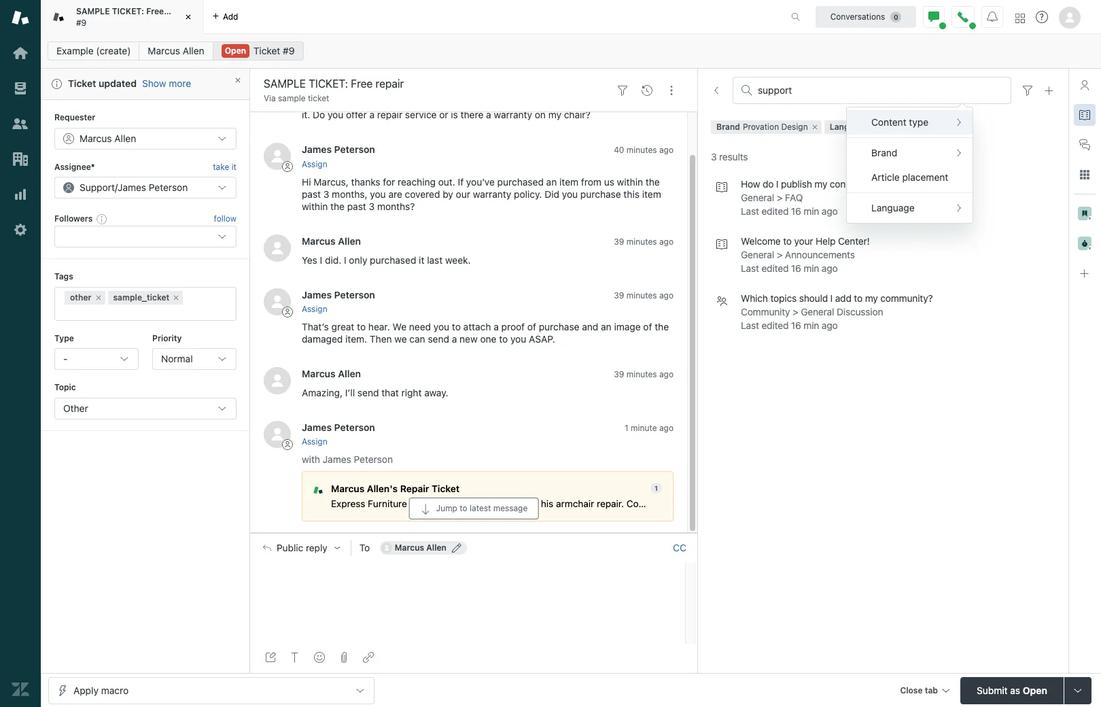 Task type: locate. For each thing, give the bounding box(es) containing it.
2 vertical spatial james peterson link
[[302, 421, 375, 433]]

my down the
[[549, 109, 562, 121]]

1 horizontal spatial remove image
[[172, 294, 180, 302]]

1 vertical spatial in
[[865, 178, 873, 190]]

marcus allen link for yes
[[302, 235, 361, 247]]

0 vertical spatial last
[[741, 206, 759, 217]]

purchase down from
[[581, 188, 621, 200]]

james peterson assign up with james peterson
[[302, 421, 375, 447]]

language en-us
[[830, 122, 894, 132]]

james peterson link
[[302, 144, 375, 155], [302, 289, 375, 300], [302, 421, 375, 433]]

0 vertical spatial brand
[[717, 122, 740, 132]]

2 ‭general‬ from the top
[[741, 249, 774, 261]]

> down topics at the right top
[[793, 306, 799, 318]]

via
[[264, 93, 276, 103]]

4 minutes from the top
[[627, 369, 657, 379]]

edited inside ‭how do i publish my content in other languages?‬ ‭general‬ > ‭faq‬ last edited 16 min ago
[[762, 206, 789, 217]]

type
[[54, 333, 74, 343]]

39 minutes ago text field
[[614, 236, 674, 247]]

#9 inside secondary element
[[283, 45, 295, 56]]

0 vertical spatial the
[[646, 176, 660, 187]]

james peterson assign up marcus,
[[302, 144, 375, 169]]

1 vertical spatial language
[[872, 202, 915, 213]]

that's
[[302, 321, 329, 332]]

other down the tags
[[70, 292, 91, 302]]

public reply button
[[251, 533, 351, 562]]

it inside the conversationlabel log
[[419, 254, 425, 266]]

0 vertical spatial 39
[[614, 236, 624, 247]]

0 horizontal spatial us
[[604, 176, 615, 187]]

1 vertical spatial 39 minutes ago text field
[[614, 369, 674, 379]]

the right the image
[[655, 321, 669, 332]]

1 vertical spatial open
[[1023, 684, 1048, 696]]

1 assign from the top
[[302, 159, 328, 169]]

brand up "article"
[[872, 147, 898, 158]]

my inside ‭how do i publish my content in other languages?‬ ‭general‬ > ‭faq‬ last edited 16 min ago
[[815, 178, 828, 190]]

0 vertical spatial james peterson link
[[302, 144, 375, 155]]

in inside g'day. my cat shredded my brand new armchair today. the leather now has holes in it. do you offer a repair service or is there a warranty on my chair?
[[660, 97, 668, 108]]

offer
[[346, 109, 367, 121]]

1 vertical spatial min
[[804, 263, 819, 274]]

remove image
[[897, 123, 905, 131]]

my right publish
[[815, 178, 828, 190]]

3 16 from the top
[[791, 320, 801, 331]]

last inside the ‭welcome to your help center!‬ ‭general‬ > ‭announcements‬ last edited 16 min ago
[[741, 263, 759, 274]]

2 vertical spatial 3
[[369, 200, 375, 212]]

min inside ‭which topics should i add to my community?‬ community > general discussion last edited 16 min ago
[[804, 320, 819, 331]]

2 39 from the top
[[614, 290, 624, 300]]

warranty inside hi marcus, thanks for reaching out. if you've purchased an item from us within the past 3 months, you are covered by our warranty policy. did you purchase this item within the past 3 months?
[[473, 188, 512, 200]]

min down general
[[804, 320, 819, 331]]

2 vertical spatial 39
[[614, 369, 624, 379]]

1 16 from the top
[[791, 206, 801, 217]]

minutes
[[627, 145, 657, 155], [627, 236, 657, 247], [627, 290, 657, 300], [627, 369, 657, 379]]

2 vertical spatial edited
[[762, 320, 789, 331]]

1 horizontal spatial language
[[872, 202, 915, 213]]

secondary element
[[41, 37, 1101, 65]]

assign button up with
[[302, 436, 328, 448]]

my up 'service'
[[408, 97, 421, 108]]

info on adding followers image
[[97, 214, 108, 225]]

1 vertical spatial >
[[777, 249, 783, 261]]

1 horizontal spatial repair
[[377, 109, 403, 121]]

james peterson link up marcus,
[[302, 144, 375, 155]]

need
[[409, 321, 431, 332]]

minutes down this
[[627, 236, 657, 247]]

None field
[[758, 84, 1003, 97]]

3 james peterson assign from the top
[[302, 421, 375, 447]]

ticket up 'via'
[[254, 45, 280, 56]]

1 horizontal spatial within
[[617, 176, 643, 187]]

james inside assignee* element
[[118, 182, 146, 193]]

assign up 'that's'
[[302, 304, 328, 314]]

40 minutes ago
[[614, 145, 674, 155]]

0 vertical spatial min
[[804, 206, 819, 217]]

marcus allen
[[148, 45, 204, 56], [80, 132, 136, 144], [302, 235, 361, 247], [302, 368, 361, 379], [395, 542, 447, 552]]

2 james peterson link from the top
[[302, 289, 375, 300]]

placement
[[903, 171, 949, 183]]

1 vertical spatial item
[[642, 188, 661, 200]]

1 of from the left
[[528, 321, 536, 332]]

0 horizontal spatial add
[[223, 11, 238, 21]]

1 vertical spatial past
[[347, 200, 366, 212]]

1 39 minutes ago from the top
[[614, 236, 674, 247]]

ticket updated show more
[[68, 78, 191, 89]]

asap.
[[529, 333, 555, 345]]

assign button for hi
[[302, 158, 328, 170]]

1 horizontal spatial send
[[428, 333, 449, 345]]

to inside ‭which topics should i add to my community?‬ community > general discussion last edited 16 min ago
[[854, 293, 863, 304]]

2 assign from the top
[[302, 304, 328, 314]]

0 vertical spatial us
[[885, 122, 894, 132]]

peterson up with james peterson
[[334, 421, 375, 433]]

0 vertical spatial ticket
[[254, 45, 280, 56]]

1 vertical spatial edited
[[762, 263, 789, 274]]

39 minutes ago text field for amazing, i'll send that right away.
[[614, 369, 674, 379]]

of right the image
[[643, 321, 652, 332]]

an right "and"
[[601, 321, 612, 332]]

marcus allen's repair ticket
[[331, 484, 460, 494]]

1 horizontal spatial of
[[643, 321, 652, 332]]

last inside ‭which topics should i add to my community?‬ community > general discussion last edited 16 min ago
[[741, 320, 759, 331]]

topics
[[771, 293, 797, 304]]

1 39 minutes ago text field from the top
[[614, 290, 674, 300]]

you down my
[[328, 109, 344, 121]]

1 horizontal spatial it
[[419, 254, 425, 266]]

i inside ‭which topics should i add to my community?‬ community > general discussion last edited 16 min ago
[[831, 293, 833, 304]]

39 minutes ago down the image
[[614, 369, 674, 379]]

2 39 minutes ago text field from the top
[[614, 369, 674, 379]]

i right yes
[[320, 254, 322, 266]]

2 horizontal spatial 3
[[711, 151, 717, 163]]

39 minutes ago text field
[[614, 290, 674, 300], [614, 369, 674, 379]]

edited for do
[[762, 206, 789, 217]]

i'll
[[345, 387, 355, 398]]

item left from
[[560, 176, 579, 187]]

james for 1
[[302, 421, 332, 433]]

2 minutes from the top
[[627, 236, 657, 247]]

assign up with
[[302, 437, 328, 447]]

0 vertical spatial assign
[[302, 159, 328, 169]]

purchased inside hi marcus, thanks for reaching out. if you've purchased an item from us within the past 3 months, you are covered by our warranty policy. did you purchase this item within the past 3 months?
[[497, 176, 544, 187]]

1 avatar image from the top
[[264, 143, 291, 170]]

0 vertical spatial assign button
[[302, 158, 328, 170]]

we
[[393, 321, 407, 332]]

1 james peterson assign from the top
[[302, 144, 375, 169]]

notifications image
[[987, 11, 998, 22]]

3 down marcus,
[[323, 188, 329, 200]]

marcus up yes
[[302, 235, 336, 247]]

0 horizontal spatial in
[[660, 97, 668, 108]]

add button
[[204, 0, 246, 33]]

community?‬
[[881, 293, 933, 304]]

bookmarks image
[[1078, 207, 1092, 220]]

1 39 from the top
[[614, 236, 624, 247]]

marcus down requester
[[80, 132, 112, 144]]

language
[[830, 122, 869, 132], [872, 202, 915, 213]]

avatar image
[[264, 143, 291, 170], [264, 234, 291, 262], [264, 288, 291, 315], [264, 367, 291, 394], [264, 421, 291, 448]]

peterson for 39
[[334, 289, 375, 300]]

insert emojis image
[[314, 652, 325, 663]]

0 horizontal spatial repair
[[166, 6, 190, 16]]

1 horizontal spatial 3
[[369, 200, 375, 212]]

1 horizontal spatial item
[[642, 188, 661, 200]]

2 assign button from the top
[[302, 303, 328, 315]]

avatar image for 1 minute ago
[[264, 421, 291, 448]]

1 minute ago
[[625, 423, 674, 433]]

1 horizontal spatial ticket
[[254, 45, 280, 56]]

send inside that's great to hear. we need you to attach a proof of purchase and an image of the damaged item. then we can send a new one to you asap.
[[428, 333, 449, 345]]

1 vertical spatial ticket
[[68, 78, 96, 89]]

g'day.
[[302, 97, 329, 108]]

today.
[[513, 97, 540, 108]]

2 vertical spatial >
[[793, 306, 799, 318]]

2 vertical spatial james peterson assign
[[302, 421, 375, 447]]

0 vertical spatial marcus allen link
[[139, 41, 213, 61]]

1
[[625, 423, 629, 433], [655, 484, 658, 492]]

chair?
[[564, 109, 591, 121]]

0 vertical spatial it
[[232, 162, 237, 172]]

i right do
[[776, 178, 779, 190]]

ticket #9
[[254, 45, 295, 56]]

minutes for week.
[[627, 236, 657, 247]]

to left your
[[783, 235, 792, 247]]

filter image
[[1023, 85, 1033, 96]]

39
[[614, 236, 624, 247], [614, 290, 624, 300], [614, 369, 624, 379]]

language left en-
[[830, 122, 869, 132]]

2 edited from the top
[[762, 263, 789, 274]]

james peterson assign
[[302, 144, 375, 169], [302, 289, 375, 314], [302, 421, 375, 447]]

1 down 1 minute ago text box
[[655, 484, 658, 492]]

i
[[776, 178, 779, 190], [320, 254, 322, 266], [344, 254, 347, 266], [831, 293, 833, 304]]

16 inside ‭how do i publish my content in other languages?‬ ‭general‬ > ‭faq‬ last edited 16 min ago
[[791, 206, 801, 217]]

ticket for ticket updated show more
[[68, 78, 96, 89]]

1 vertical spatial 3
[[323, 188, 329, 200]]

design
[[782, 122, 808, 132]]

1 horizontal spatial in
[[865, 178, 873, 190]]

> inside the ‭welcome to your help center!‬ ‭general‬ > ‭announcements‬ last edited 16 min ago
[[777, 249, 783, 261]]

content type menu item
[[847, 110, 973, 135]]

0 vertical spatial past
[[302, 188, 321, 200]]

close tab
[[900, 685, 938, 695]]

0 horizontal spatial other
[[70, 292, 91, 302]]

16 inside ‭which topics should i add to my community?‬ community > general discussion last edited 16 min ago
[[791, 320, 801, 331]]

last inside ‭how do i publish my content in other languages?‬ ‭general‬ > ‭faq‬ last edited 16 min ago
[[741, 206, 759, 217]]

2 39 minutes ago from the top
[[614, 290, 674, 300]]

ticket inside ticket updated show more
[[68, 78, 96, 89]]

last down "‭welcome" at the right of page
[[741, 263, 759, 274]]

0 vertical spatial >
[[777, 192, 783, 204]]

3 39 from the top
[[614, 369, 624, 379]]

1 horizontal spatial purchased
[[497, 176, 544, 187]]

last down community
[[741, 320, 759, 331]]

support
[[80, 182, 115, 193]]

assign button up 'that's'
[[302, 303, 328, 315]]

brand up '3 results' at the top right of page
[[717, 122, 740, 132]]

last for ‭how do i publish my content in other languages?‬ ‭general‬ > ‭faq‬ last edited 16 min ago
[[741, 206, 759, 217]]

us inside hi marcus, thanks for reaching out. if you've purchased an item from us within the past 3 months, you are covered by our warranty policy. did you purchase this item within the past 3 months?
[[604, 176, 615, 187]]

item right this
[[642, 188, 661, 200]]

3 left results
[[711, 151, 717, 163]]

more
[[169, 78, 191, 89]]

0 horizontal spatial remove image
[[94, 294, 102, 302]]

0 vertical spatial edited
[[762, 206, 789, 217]]

peterson up the thanks
[[334, 144, 375, 155]]

> down "‭welcome" at the right of page
[[777, 249, 783, 261]]

0 vertical spatial in
[[660, 97, 668, 108]]

marcus.allen@example.com image
[[381, 542, 392, 553]]

0 vertical spatial james peterson assign
[[302, 144, 375, 169]]

0 vertical spatial repair
[[166, 6, 190, 16]]

1 horizontal spatial brand
[[872, 147, 898, 158]]

to right the one
[[499, 333, 508, 345]]

clear
[[913, 120, 936, 132]]

holes
[[634, 97, 657, 108]]

1 vertical spatial james peterson assign
[[302, 289, 375, 314]]

3 avatar image from the top
[[264, 288, 291, 315]]

2 vertical spatial the
[[655, 321, 669, 332]]

normal button
[[152, 348, 237, 370]]

other up language menu item at the top right of the page
[[875, 178, 898, 190]]

main element
[[0, 0, 41, 707]]

allen inside secondary element
[[183, 45, 204, 56]]

it left last
[[419, 254, 425, 266]]

0 vertical spatial 3
[[711, 151, 717, 163]]

language down "article"
[[872, 202, 915, 213]]

0 horizontal spatial within
[[302, 200, 328, 212]]

3 edited from the top
[[762, 320, 789, 331]]

i right should
[[831, 293, 833, 304]]

2 vertical spatial ticket
[[432, 484, 460, 494]]

language inside menu item
[[872, 202, 915, 213]]

3 last from the top
[[741, 320, 759, 331]]

only
[[349, 254, 367, 266]]

last for ‭which topics should i add to my community?‬ community > general discussion last edited 16 min ago
[[741, 320, 759, 331]]

in down the ticket actions icon
[[660, 97, 668, 108]]

general
[[801, 306, 834, 318]]

min inside ‭how do i publish my content in other languages?‬ ‭general‬ > ‭faq‬ last edited 16 min ago
[[804, 206, 819, 217]]

2 vertical spatial 16
[[791, 320, 801, 331]]

min up your
[[804, 206, 819, 217]]

did.
[[325, 254, 341, 266]]

purchase
[[581, 188, 621, 200], [539, 321, 580, 332]]

you inside g'day. my cat shredded my brand new armchair today. the leather now has holes in it. do you offer a repair service or is there a warranty on my chair?
[[328, 109, 344, 121]]

our
[[456, 188, 470, 200]]

3 min from the top
[[804, 320, 819, 331]]

min for i
[[804, 320, 819, 331]]

1 vertical spatial james peterson link
[[302, 289, 375, 300]]

1 minutes from the top
[[627, 145, 657, 155]]

tab
[[925, 685, 938, 695]]

1 vertical spatial an
[[601, 321, 612, 332]]

16 down ‭faq‬
[[791, 206, 801, 217]]

results
[[719, 151, 748, 163]]

16
[[791, 206, 801, 217], [791, 263, 801, 274], [791, 320, 801, 331]]

assign up hi
[[302, 159, 328, 169]]

take it button
[[213, 160, 237, 174]]

0 vertical spatial ‭general‬
[[741, 192, 774, 204]]

1 edited from the top
[[762, 206, 789, 217]]

1 horizontal spatial add
[[835, 293, 852, 304]]

months,
[[332, 188, 368, 200]]

james peterson assign for marcus,
[[302, 144, 375, 169]]

draft mode image
[[265, 652, 276, 663]]

1 vertical spatial send
[[358, 387, 379, 398]]

0 vertical spatial add
[[223, 11, 238, 21]]

assign
[[302, 159, 328, 169], [302, 304, 328, 314], [302, 437, 328, 447]]

brand
[[717, 122, 740, 132], [872, 147, 898, 158]]

apps image
[[1080, 169, 1091, 180]]

open inside secondary element
[[225, 46, 246, 56]]

2 horizontal spatial remove image
[[811, 123, 819, 131]]

‭welcome
[[741, 235, 781, 247]]

to
[[783, 235, 792, 247], [854, 293, 863, 304], [357, 321, 366, 332], [452, 321, 461, 332], [499, 333, 508, 345], [460, 503, 468, 513]]

39 minutes ago down this
[[614, 236, 674, 247]]

james peterson assign up great at the left top of page
[[302, 289, 375, 314]]

marcus
[[148, 45, 180, 56], [80, 132, 112, 144], [302, 235, 336, 247], [302, 368, 336, 379], [331, 484, 365, 494], [395, 542, 424, 552]]

organizations image
[[12, 150, 29, 168]]

avatar image for 40 minutes ago
[[264, 143, 291, 170]]

39 for week.
[[614, 236, 624, 247]]

min down ‭announcements‬
[[804, 263, 819, 274]]

james up with
[[302, 421, 332, 433]]

16 down ‭announcements‬
[[791, 263, 801, 274]]

alert
[[41, 69, 250, 100]]

thanks
[[351, 176, 380, 187]]

in inside ‭how do i publish my content in other languages?‬ ‭general‬ > ‭faq‬ last edited 16 min ago
[[865, 178, 873, 190]]

the down 40 minutes ago text box in the top right of the page
[[646, 176, 660, 187]]

discussion
[[837, 306, 883, 318]]

#9 up sample
[[283, 45, 295, 56]]

edited inside ‭which topics should i add to my community?‬ community > general discussion last edited 16 min ago
[[762, 320, 789, 331]]

0 horizontal spatial language
[[830, 122, 869, 132]]

0 vertical spatial send
[[428, 333, 449, 345]]

2 last from the top
[[741, 263, 759, 274]]

open up close ticket collision notification icon
[[225, 46, 246, 56]]

0 horizontal spatial purchased
[[370, 254, 416, 266]]

5 avatar image from the top
[[264, 421, 291, 448]]

1 vertical spatial brand
[[872, 147, 898, 158]]

brand inside menu item
[[872, 147, 898, 158]]

2 vertical spatial last
[[741, 320, 759, 331]]

james up hi
[[302, 144, 332, 155]]

marcus allen link inside secondary element
[[139, 41, 213, 61]]

brand provation design
[[717, 122, 808, 132]]

damaged
[[302, 333, 343, 345]]

1 assign button from the top
[[302, 158, 328, 170]]

is
[[451, 109, 458, 121]]

3 minutes from the top
[[627, 290, 657, 300]]

reaching
[[398, 176, 436, 187]]

ticket down example
[[68, 78, 96, 89]]

cat
[[347, 97, 361, 108]]

repair right free on the top left of page
[[166, 6, 190, 16]]

3 assign button from the top
[[302, 436, 328, 448]]

amazing,
[[302, 387, 343, 398]]

1 vertical spatial us
[[604, 176, 615, 187]]

language menu item
[[847, 196, 973, 220]]

followers element
[[54, 226, 237, 248]]

2 min from the top
[[804, 263, 819, 274]]

0 vertical spatial 1
[[625, 423, 629, 433]]

marcus allen down requester
[[80, 132, 136, 144]]

1 vertical spatial new
[[460, 333, 478, 345]]

#9
[[76, 17, 86, 28], [283, 45, 295, 56]]

one
[[480, 333, 497, 345]]

repair down shredded
[[377, 109, 403, 121]]

0 horizontal spatial ticket
[[68, 78, 96, 89]]

1 ‭general‬ from the top
[[741, 192, 774, 204]]

16 down general
[[791, 320, 801, 331]]

39 for attach
[[614, 290, 624, 300]]

repair inside sample ticket: free repair #9
[[166, 6, 190, 16]]

tab
[[41, 0, 204, 34]]

3 39 minutes ago from the top
[[614, 369, 674, 379]]

2 16 from the top
[[791, 263, 801, 274]]

marcus allen link up amazing,
[[302, 368, 361, 379]]

ticket up jump
[[432, 484, 460, 494]]

min for publish
[[804, 206, 819, 217]]

0 vertical spatial warranty
[[494, 109, 532, 121]]

via sample ticket
[[264, 93, 329, 103]]

‭general‬ down ‭how
[[741, 192, 774, 204]]

james peterson link up with james peterson
[[302, 421, 375, 433]]

knowledge image
[[1080, 109, 1091, 120]]

minutes down the image
[[627, 369, 657, 379]]

0 horizontal spatial #9
[[76, 17, 86, 28]]

you down proof at the top left of page
[[511, 333, 526, 345]]

warranty down today.
[[494, 109, 532, 121]]

remove image left sample_ticket
[[94, 294, 102, 302]]

menu
[[846, 107, 974, 224]]

1 last from the top
[[741, 206, 759, 217]]

1 vertical spatial warranty
[[473, 188, 512, 200]]

1 vertical spatial repair
[[377, 109, 403, 121]]

can
[[410, 333, 425, 345]]

1 minute ago text field
[[625, 423, 674, 433]]

0 vertical spatial purchased
[[497, 176, 544, 187]]

3
[[711, 151, 717, 163], [323, 188, 329, 200], [369, 200, 375, 212]]

minutes right 40
[[627, 145, 657, 155]]

it
[[232, 162, 237, 172], [419, 254, 425, 266]]

purchased up policy.
[[497, 176, 544, 187]]

you've
[[466, 176, 495, 187]]

close ticket collision notification image
[[234, 76, 242, 84]]

in
[[660, 97, 668, 108], [865, 178, 873, 190]]

3 left months?
[[369, 200, 375, 212]]

2 of from the left
[[643, 321, 652, 332]]

0 horizontal spatial it
[[232, 162, 237, 172]]

ago inside the ‭welcome to your help center!‬ ‭general‬ > ‭announcements‬ last edited 16 min ago
[[822, 263, 838, 274]]

1 min from the top
[[804, 206, 819, 217]]

2 james peterson assign from the top
[[302, 289, 375, 314]]

menu containing content type
[[846, 107, 974, 224]]

did
[[545, 188, 560, 200]]

button displays agent's chat status as online. image
[[929, 11, 940, 22]]

> inside ‭which topics should i add to my community?‬ community > general discussion last edited 16 min ago
[[793, 306, 799, 318]]

avatar image for 39 minutes ago
[[264, 288, 291, 315]]

within up this
[[617, 176, 643, 187]]

support / james peterson
[[80, 182, 188, 193]]

1 vertical spatial last
[[741, 263, 759, 274]]

1 vertical spatial purchase
[[539, 321, 580, 332]]

you
[[328, 109, 344, 121], [370, 188, 386, 200], [562, 188, 578, 200], [434, 321, 450, 332], [511, 333, 526, 345]]

0 vertical spatial #9
[[76, 17, 86, 28]]

week.
[[445, 254, 471, 266]]

peterson for 1
[[334, 421, 375, 433]]

in right content
[[865, 178, 873, 190]]

create or request article image
[[1044, 85, 1055, 96]]

new inside that's great to hear. we need you to attach a proof of purchase and an image of the damaged item. then we can send a new one to you asap.
[[460, 333, 478, 345]]

allen up support / james peterson at the left of the page
[[114, 132, 136, 144]]

to inside the ‭welcome to your help center!‬ ‭general‬ > ‭announcements‬ last edited 16 min ago
[[783, 235, 792, 247]]

customer context image
[[1080, 80, 1091, 90]]

add
[[223, 11, 238, 21], [835, 293, 852, 304]]

1 vertical spatial marcus allen link
[[302, 235, 361, 247]]

1 vertical spatial purchased
[[370, 254, 416, 266]]

1 vertical spatial ‭general‬
[[741, 249, 774, 261]]

1 horizontal spatial an
[[601, 321, 612, 332]]

2 vertical spatial 39 minutes ago
[[614, 369, 674, 379]]

get help image
[[1036, 11, 1048, 23]]

tab containing sample ticket: free repair
[[41, 0, 204, 34]]

past down hi
[[302, 188, 321, 200]]

my up discussion
[[865, 293, 878, 304]]

1 vertical spatial add
[[835, 293, 852, 304]]

right
[[402, 387, 422, 398]]

marcus right marcus.allen@example.com 'icon' at the bottom left of the page
[[395, 542, 424, 552]]

remove image
[[811, 123, 819, 131], [94, 294, 102, 302], [172, 294, 180, 302]]

service
[[405, 109, 437, 121]]

1 vertical spatial assign
[[302, 304, 328, 314]]

hear.
[[368, 321, 390, 332]]

add inside add popup button
[[223, 11, 238, 21]]

-
[[63, 353, 68, 365]]

allen
[[183, 45, 204, 56], [114, 132, 136, 144], [338, 235, 361, 247], [338, 368, 361, 379], [427, 542, 447, 552]]

assign for hi
[[302, 159, 328, 169]]

james peterson link for great
[[302, 289, 375, 300]]

ticket inside secondary element
[[254, 45, 280, 56]]

open right as
[[1023, 684, 1048, 696]]

an up 'did'
[[546, 176, 557, 187]]

2 vertical spatial assign
[[302, 437, 328, 447]]

minutes for attach
[[627, 290, 657, 300]]

1 james peterson link from the top
[[302, 144, 375, 155]]

new down the attach
[[460, 333, 478, 345]]

customers image
[[12, 115, 29, 133]]

send right i'll on the left bottom
[[358, 387, 379, 398]]

allen down close image
[[183, 45, 204, 56]]

edited down ‭faq‬
[[762, 206, 789, 217]]



Task type: vqa. For each thing, say whether or not it's contained in the screenshot.
the top James Peterson Assign
yes



Task type: describe. For each thing, give the bounding box(es) containing it.
or
[[439, 109, 448, 121]]

to up item.
[[357, 321, 366, 332]]

proof
[[501, 321, 525, 332]]

provation
[[743, 122, 779, 132]]

requester element
[[54, 128, 237, 149]]

ticket
[[308, 93, 329, 103]]

away.
[[424, 387, 449, 398]]

amazing, i'll send that right away.
[[302, 387, 449, 398]]

ticket:
[[112, 6, 144, 16]]

filter image
[[617, 85, 628, 96]]

allen inside requester element
[[114, 132, 136, 144]]

there
[[461, 109, 484, 121]]

your
[[794, 235, 813, 247]]

message
[[493, 503, 528, 513]]

allen left edit user icon
[[427, 542, 447, 552]]

marcus allen up amazing,
[[302, 368, 361, 379]]

other inside ‭how do i publish my content in other languages?‬ ‭general‬ > ‭faq‬ last edited 16 min ago
[[875, 178, 898, 190]]

community
[[741, 306, 790, 318]]

we
[[395, 333, 407, 345]]

back image
[[711, 85, 722, 96]]

publish
[[781, 178, 812, 190]]

purchase inside that's great to hear. we need you to attach a proof of purchase and an image of the damaged item. then we can send a new one to you asap.
[[539, 321, 580, 332]]

an inside that's great to hear. we need you to attach a proof of purchase and an image of the damaged item. then we can send a new one to you asap.
[[601, 321, 612, 332]]

james for 39
[[302, 289, 332, 300]]

sample_ticket
[[113, 292, 170, 302]]

1 vertical spatial within
[[302, 200, 328, 212]]

for
[[383, 176, 395, 187]]

marcus inside secondary element
[[148, 45, 180, 56]]

apply
[[73, 684, 99, 696]]

allen up only
[[338, 235, 361, 247]]

‭how do i publish my content in other languages?‬ ‭general‬ > ‭faq‬ last edited 16 min ago
[[741, 178, 950, 217]]

the
[[543, 97, 559, 108]]

0 horizontal spatial past
[[302, 188, 321, 200]]

0 horizontal spatial item
[[560, 176, 579, 187]]

normal
[[161, 353, 193, 365]]

jump
[[436, 503, 458, 513]]

you right 'did'
[[562, 188, 578, 200]]

it inside button
[[232, 162, 237, 172]]

image
[[614, 321, 641, 332]]

- button
[[54, 348, 139, 370]]

do
[[313, 109, 325, 121]]

16 inside the ‭welcome to your help center!‬ ‭general‬ > ‭announcements‬ last edited 16 min ago
[[791, 263, 801, 274]]

an inside hi marcus, thanks for reaching out. if you've purchased an item from us within the past 3 months, you are covered by our warranty policy. did you purchase this item within the past 3 months?
[[546, 176, 557, 187]]

repair inside g'day. my cat shredded my brand new armchair today. the leather now has holes in it. do you offer a repair service or is there a warranty on my chair?
[[377, 109, 403, 121]]

topic element
[[54, 397, 237, 419]]

edited for topics
[[762, 320, 789, 331]]

allen's
[[367, 484, 398, 494]]

> inside ‭how do i publish my content in other languages?‬ ‭general‬ > ‭faq‬ last edited 16 min ago
[[777, 192, 783, 204]]

cc
[[673, 542, 687, 553]]

1 for 1 minute ago
[[625, 423, 629, 433]]

language for language en-us
[[830, 122, 869, 132]]

time tracking image
[[1078, 237, 1092, 250]]

admin image
[[12, 221, 29, 239]]

edit user image
[[452, 543, 462, 552]]

0 vertical spatial within
[[617, 176, 643, 187]]

alert containing ticket updated
[[41, 69, 250, 100]]

to left the attach
[[452, 321, 461, 332]]

my inside ‭which topics should i add to my community?‬ community > general discussion last edited 16 min ago
[[865, 293, 878, 304]]

remove image for sample_ticket
[[172, 294, 180, 302]]

from
[[581, 176, 602, 187]]

reporting image
[[12, 186, 29, 203]]

16 for should
[[791, 320, 801, 331]]

you right need
[[434, 321, 450, 332]]

ticket actions image
[[666, 85, 677, 96]]

remove image for other
[[94, 294, 102, 302]]

views image
[[12, 80, 29, 97]]

type
[[909, 116, 929, 128]]

public
[[277, 542, 303, 553]]

‭faq‬
[[785, 192, 803, 204]]

39 minutes ago text field for that's great to hear. we need you to attach a proof of purchase and an image of the damaged item. then we can send a new one to you asap.
[[614, 290, 674, 300]]

content type
[[872, 116, 929, 128]]

(create)
[[96, 45, 131, 56]]

updated
[[99, 78, 137, 89]]

add attachment image
[[339, 652, 349, 663]]

Subject field
[[261, 75, 608, 92]]

assign for that's
[[302, 304, 328, 314]]

add link (cmd k) image
[[363, 652, 374, 663]]

last
[[427, 254, 443, 266]]

sample ticket: free repair #9
[[76, 6, 190, 28]]

should
[[799, 293, 828, 304]]

on
[[535, 109, 546, 121]]

#9 inside sample ticket: free repair #9
[[76, 17, 86, 28]]

add inside ‭which topics should i add to my community?‬ community > general discussion last edited 16 min ago
[[835, 293, 852, 304]]

g'day. my cat shredded my brand new armchair today. the leather now has holes in it. do you offer a repair service or is there a warranty on my chair?
[[302, 97, 668, 121]]

marcus allen inside requester element
[[80, 132, 136, 144]]

james peterson assign for great
[[302, 289, 375, 314]]

3 results
[[711, 151, 748, 163]]

1 vertical spatial other
[[70, 292, 91, 302]]

purchase inside hi marcus, thanks for reaching out. if you've purchased an item from us within the past 3 months, you are covered by our warranty policy. did you purchase this item within the past 3 months?
[[581, 188, 621, 200]]

help
[[816, 235, 836, 247]]

james peterson link for marcus,
[[302, 144, 375, 155]]

marcus allen link for amazing,
[[302, 368, 361, 379]]

1 for 1
[[655, 484, 658, 492]]

hi marcus, thanks for reaching out. if you've purchased an item from us within the past 3 months, you are covered by our warranty policy. did you purchase this item within the past 3 months?
[[302, 176, 664, 212]]

close image
[[182, 10, 195, 24]]

as
[[1011, 684, 1021, 696]]

assignee* element
[[54, 177, 237, 199]]

james for 40
[[302, 144, 332, 155]]

‭welcome to your help center!‬ ‭general‬ > ‭announcements‬ last edited 16 min ago
[[741, 235, 870, 274]]

my
[[331, 97, 345, 108]]

take
[[213, 162, 229, 172]]

marcus allen right marcus.allen@example.com 'icon' at the bottom left of the page
[[395, 542, 447, 552]]

marcus down with james peterson
[[331, 484, 365, 494]]

40 minutes ago text field
[[614, 145, 674, 155]]

cc button
[[673, 542, 687, 554]]

i inside ‭how do i publish my content in other languages?‬ ‭general‬ > ‭faq‬ last edited 16 min ago
[[776, 178, 779, 190]]

brand menu item
[[847, 141, 973, 165]]

jump to latest message button
[[409, 497, 539, 519]]

1 vertical spatial the
[[331, 200, 345, 212]]

0 horizontal spatial 3
[[323, 188, 329, 200]]

you down the for
[[370, 188, 386, 200]]

displays possible ticket submission types image
[[1073, 685, 1084, 696]]

brand for brand
[[872, 147, 898, 158]]

followers
[[54, 214, 93, 224]]

ago inside ‭how do i publish my content in other languages?‬ ‭general‬ > ‭faq‬ last edited 16 min ago
[[822, 206, 838, 217]]

jump to latest message
[[436, 503, 528, 513]]

i right did.
[[344, 254, 347, 266]]

a right the offer
[[370, 109, 375, 121]]

language for language
[[872, 202, 915, 213]]

assign button for that's
[[302, 303, 328, 315]]

brand for brand provation design
[[717, 122, 740, 132]]

assignee*
[[54, 162, 95, 172]]

content
[[830, 178, 863, 190]]

zendesk support image
[[12, 9, 29, 27]]

marcus inside requester element
[[80, 132, 112, 144]]

min inside the ‭welcome to your help center!‬ ‭general‬ > ‭announcements‬ last edited 16 min ago
[[804, 263, 819, 274]]

yes i did. i only purchased it last week.
[[302, 254, 471, 266]]

sample
[[76, 6, 110, 16]]

3 assign from the top
[[302, 437, 328, 447]]

free
[[146, 6, 164, 16]]

show
[[142, 78, 166, 89]]

reply
[[306, 542, 328, 553]]

follow
[[214, 214, 237, 224]]

show more button
[[142, 78, 191, 90]]

ticket inside the conversationlabel log
[[432, 484, 460, 494]]

brand
[[423, 97, 449, 108]]

events image
[[642, 85, 653, 96]]

0 horizontal spatial send
[[358, 387, 379, 398]]

‭which topics should i add to my community?‬ community > general discussion last edited 16 min ago
[[741, 293, 933, 331]]

‭general‬ inside ‭how do i publish my content in other languages?‬ ‭general‬ > ‭faq‬ last edited 16 min ago
[[741, 192, 774, 204]]

languages?‬
[[901, 178, 950, 190]]

new inside g'day. my cat shredded my brand new armchair today. the leather now has holes in it. do you offer a repair service or is there a warranty on my chair?
[[452, 97, 470, 108]]

to inside button
[[460, 503, 468, 513]]

close
[[900, 685, 923, 695]]

39 minutes ago for attach
[[614, 290, 674, 300]]

format text image
[[290, 652, 301, 663]]

hide composer image
[[468, 527, 479, 538]]

example (create)
[[56, 45, 131, 56]]

4 avatar image from the top
[[264, 367, 291, 394]]

3 james peterson link from the top
[[302, 421, 375, 433]]

a up the one
[[494, 321, 499, 332]]

that's great to hear. we need you to attach a proof of purchase and an image of the damaged item. then we can send a new one to you asap.
[[302, 321, 672, 345]]

and
[[582, 321, 599, 332]]

months?
[[377, 200, 415, 212]]

are
[[389, 188, 402, 200]]

apply macro
[[73, 684, 129, 696]]

a down armchair
[[486, 109, 491, 121]]

zendesk image
[[12, 681, 29, 698]]

warranty inside g'day. my cat shredded my brand new armchair today. the leather now has holes in it. do you offer a repair service or is there a warranty on my chair?
[[494, 109, 532, 121]]

ticket for ticket #9
[[254, 45, 280, 56]]

article placement menu item
[[847, 165, 973, 190]]

peterson for 40
[[334, 144, 375, 155]]

marcus,
[[314, 176, 349, 187]]

‭general‬ inside the ‭welcome to your help center!‬ ‭general‬ > ‭announcements‬ last edited 16 min ago
[[741, 249, 774, 261]]

take it
[[213, 162, 237, 172]]

minute
[[631, 423, 657, 433]]

marcus allen inside secondary element
[[148, 45, 204, 56]]

then
[[370, 333, 392, 345]]

‭which
[[741, 293, 768, 304]]

tabs tab list
[[41, 0, 777, 34]]

edited inside the ‭welcome to your help center!‬ ‭general‬ > ‭announcements‬ last edited 16 min ago
[[762, 263, 789, 274]]

marcus allen up did.
[[302, 235, 361, 247]]

the inside that's great to hear. we need you to attach a proof of purchase and an image of the damaged item. then we can send a new one to you asap.
[[655, 321, 669, 332]]

39 minutes ago for week.
[[614, 236, 674, 247]]

with james peterson
[[302, 454, 393, 465]]

that
[[382, 387, 399, 398]]

sample
[[278, 93, 306, 103]]

1 horizontal spatial open
[[1023, 684, 1048, 696]]

1 horizontal spatial us
[[885, 122, 894, 132]]

conversationlabel log
[[250, 66, 698, 533]]

peterson up allen's
[[354, 454, 393, 465]]

priority
[[152, 333, 182, 343]]

minutes for purchased
[[627, 145, 657, 155]]

requester
[[54, 112, 95, 123]]

peterson inside assignee* element
[[149, 182, 188, 193]]

center!‬
[[838, 235, 870, 247]]

en-
[[872, 122, 885, 132]]

2 avatar image from the top
[[264, 234, 291, 262]]

a left the one
[[452, 333, 457, 345]]

1 horizontal spatial past
[[347, 200, 366, 212]]

allen up i'll on the left bottom
[[338, 368, 361, 379]]

get started image
[[12, 44, 29, 62]]

marcus up amazing,
[[302, 368, 336, 379]]

hi
[[302, 176, 311, 187]]

ago inside ‭which topics should i add to my community?‬ community > general discussion last edited 16 min ago
[[822, 320, 838, 331]]

filters
[[939, 120, 964, 132]]

40
[[614, 145, 624, 155]]

james right with
[[323, 454, 351, 465]]

to
[[360, 542, 370, 553]]

16 for i
[[791, 206, 801, 217]]

zendesk products image
[[1016, 13, 1025, 23]]



